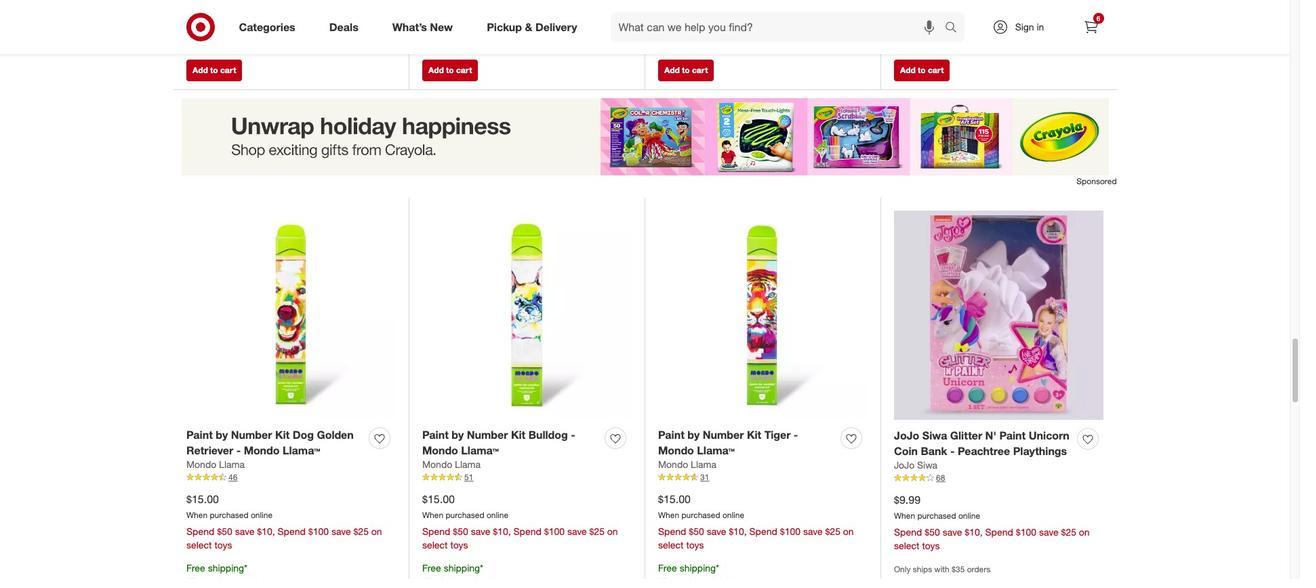 Task type: describe. For each thing, give the bounding box(es) containing it.
stores inside the not available at hollywood galaxy check nearby stores
[[720, 21, 746, 33]]

paint by number kit tiger - mondo llama™ link
[[659, 428, 836, 459]]

by for paint by number kit tiger - mondo llama™
[[688, 428, 700, 442]]

1 cart from the left
[[220, 65, 236, 75]]

by for paint by number kit bulldog - mondo llama™
[[452, 428, 464, 442]]

- inside paint by number kit bulldog - mondo llama™
[[571, 428, 576, 442]]

online for bulldog
[[487, 511, 509, 521]]

coin
[[895, 445, 918, 458]]

only
[[895, 565, 911, 575]]

sign
[[1016, 21, 1035, 33]]

deals
[[329, 20, 359, 34]]

2 horizontal spatial hollywood
[[963, 22, 1008, 34]]

68 link
[[895, 473, 1104, 485]]

available inside the not available at hollywood galaxy check nearby stores
[[676, 7, 713, 19]]

3 to from the left
[[682, 65, 690, 75]]

free for paint by number kit dog golden retriever - mondo llama™
[[187, 563, 205, 575]]

1 horizontal spatial * exclusions apply. not available at hollywood galaxy check nearby stores
[[895, 6, 1039, 48]]

46
[[229, 473, 238, 483]]

paint for paint by number kit dog golden retriever - mondo llama™
[[187, 428, 213, 442]]

2 horizontal spatial galaxy
[[1010, 22, 1039, 34]]

purchased for paint by number kit tiger - mondo llama™
[[682, 511, 721, 521]]

ships
[[913, 565, 933, 575]]

jojo siwa glitter n' paint unicorn coin bank - peachtree playthings link
[[895, 428, 1072, 459]]

when for jojo siwa glitter n' paint unicorn coin bank - peachtree playthings
[[895, 512, 916, 522]]

51 link
[[423, 472, 631, 484]]

$25 for paint by number kit tiger - mondo llama™
[[826, 526, 841, 538]]

what's
[[393, 20, 427, 34]]

$35
[[952, 565, 965, 575]]

mondo inside paint by number kit bulldog - mondo llama™
[[423, 444, 458, 458]]

$10, for paint
[[965, 527, 983, 539]]

mondo llama for paint by number kit tiger - mondo llama™
[[659, 459, 717, 471]]

mondo inside paint by number kit tiger - mondo llama™
[[659, 444, 694, 458]]

pickup & delivery
[[487, 20, 578, 34]]

2 to from the left
[[446, 65, 454, 75]]

kit for dog
[[275, 428, 290, 442]]

pickup
[[487, 20, 522, 34]]

toys for paint by number kit tiger - mondo llama™
[[687, 540, 704, 552]]

new
[[430, 20, 453, 34]]

purchased for paint by number kit dog golden retriever - mondo llama™
[[210, 511, 249, 521]]

select for jojo siwa glitter n' paint unicorn coin bank - peachtree playthings
[[895, 541, 920, 552]]

$15.00 for paint by number kit tiger - mondo llama™
[[659, 493, 691, 506]]

$25 for paint by number kit dog golden retriever - mondo llama™
[[354, 526, 369, 538]]

not available at hollywood galaxy check nearby stores
[[659, 7, 803, 33]]

toys for paint by number kit bulldog - mondo llama™
[[451, 540, 468, 552]]

delivery
[[536, 20, 578, 34]]

only ships with $35 orders
[[895, 565, 991, 575]]

categories link
[[228, 12, 312, 42]]

deals link
[[318, 12, 376, 42]]

1 add from the left
[[193, 65, 208, 75]]

jojo for jojo siwa glitter n' paint unicorn coin bank - peachtree playthings
[[895, 429, 920, 443]]

68
[[937, 474, 946, 484]]

select for paint by number kit bulldog - mondo llama™
[[423, 540, 448, 552]]

number for tiger
[[703, 428, 744, 442]]

when for paint by number kit dog golden retriever - mondo llama™
[[187, 511, 208, 521]]

jojo siwa glitter n' paint unicorn coin bank - peachtree playthings
[[895, 429, 1070, 458]]

select for paint by number kit tiger - mondo llama™
[[659, 540, 684, 552]]

paint by number kit dog golden retriever - mondo llama™
[[187, 428, 354, 458]]

in
[[1037, 21, 1045, 33]]

sign in link
[[981, 12, 1066, 42]]

4 add to cart from the left
[[901, 65, 944, 75]]

kit for tiger
[[747, 428, 762, 442]]

$15.00 when purchased online spend $50 save $10, spend $100 save $25 on select toys for dog
[[187, 493, 382, 552]]

number for dog
[[231, 428, 272, 442]]

2 add to cart button from the left
[[423, 59, 478, 81]]

- inside paint by number kit tiger - mondo llama™
[[794, 428, 798, 442]]

when for paint by number kit tiger - mondo llama™
[[659, 511, 680, 521]]

1 add to cart button from the left
[[187, 59, 242, 81]]

unicorn
[[1029, 429, 1070, 443]]

dog
[[293, 428, 314, 442]]

with
[[935, 565, 950, 575]]

advertisement region
[[173, 98, 1117, 175]]

6
[[1097, 14, 1101, 22]]

paint for paint by number kit tiger - mondo llama™
[[659, 428, 685, 442]]

nearby inside the not available at hollywood galaxy check nearby stores
[[689, 21, 718, 33]]

* for paint by number kit tiger - mondo llama™
[[716, 563, 720, 575]]

toys for jojo siwa glitter n' paint unicorn coin bank - peachtree playthings
[[923, 541, 940, 552]]

31 link
[[659, 472, 867, 484]]

purchased for jojo siwa glitter n' paint unicorn coin bank - peachtree playthings
[[918, 512, 957, 522]]

on for paint by number kit tiger - mondo llama™
[[844, 526, 854, 538]]

What can we help you find? suggestions appear below search field
[[611, 12, 948, 42]]

exclusions apply. button for fourth add to cart button from the left
[[898, 6, 971, 19]]

4 to from the left
[[918, 65, 926, 75]]

2 horizontal spatial available
[[912, 22, 949, 34]]

retriever
[[187, 444, 233, 458]]

shipping for paint by number kit tiger - mondo llama™
[[680, 563, 716, 575]]

by for paint by number kit dog golden retriever - mondo llama™
[[216, 428, 228, 442]]

2 horizontal spatial at
[[952, 22, 960, 34]]

online for paint
[[959, 512, 981, 522]]

free shipping * for paint by number kit bulldog - mondo llama™
[[423, 563, 484, 575]]

0 horizontal spatial not
[[187, 22, 202, 33]]

2 cart from the left
[[456, 65, 472, 75]]

bulldog
[[529, 428, 568, 442]]

paint by number kit tiger - mondo llama™
[[659, 428, 798, 458]]

$100 for jojo siwa glitter n' paint unicorn coin bank - peachtree playthings
[[1016, 527, 1037, 539]]

$9.99
[[895, 493, 921, 507]]

online for dog
[[251, 511, 273, 521]]

$15.00 when purchased online spend $50 save $10, spend $100 save $25 on select toys for bulldog
[[423, 493, 618, 552]]

tiger
[[765, 428, 791, 442]]

categories
[[239, 20, 296, 34]]

paint for paint by number kit bulldog - mondo llama™
[[423, 428, 449, 442]]

llama™ inside paint by number kit dog golden retriever - mondo llama™
[[283, 444, 320, 458]]

2 add to cart from the left
[[429, 65, 472, 75]]

$25 for paint by number kit bulldog - mondo llama™
[[590, 526, 605, 538]]

peachtree
[[958, 445, 1011, 458]]

$15.00 for paint by number kit bulldog - mondo llama™
[[423, 493, 455, 506]]

$15.00 for paint by number kit dog golden retriever - mondo llama™
[[187, 493, 219, 506]]

0 horizontal spatial apply.
[[238, 6, 263, 17]]

paint by number kit dog golden retriever - mondo llama™ link
[[187, 428, 364, 459]]



Task type: locate. For each thing, give the bounding box(es) containing it.
1 mondo llama from the left
[[187, 459, 245, 471]]

$50 down the 51
[[453, 526, 469, 538]]

on for paint by number kit bulldog - mondo llama™
[[608, 526, 618, 538]]

paint inside jojo siwa glitter n' paint unicorn coin bank - peachtree playthings
[[1000, 429, 1026, 443]]

4 add to cart button from the left
[[895, 59, 950, 81]]

toys inside the $9.99 when purchased online spend $50 save $10, spend $100 save $25 on select toys
[[923, 541, 940, 552]]

number up retriever
[[231, 428, 272, 442]]

$50 for paint by number kit bulldog - mondo llama™
[[453, 526, 469, 538]]

jojo for jojo siwa
[[895, 460, 915, 472]]

cart down check nearby stores
[[456, 65, 472, 75]]

1 horizontal spatial by
[[452, 428, 464, 442]]

$25
[[354, 526, 369, 538], [590, 526, 605, 538], [826, 526, 841, 538], [1062, 527, 1077, 539]]

exclusions for fourth add to cart button from the left exclusions apply. button
[[898, 6, 943, 18]]

number inside paint by number kit dog golden retriever - mondo llama™
[[231, 428, 272, 442]]

0 horizontal spatial exclusions apply. button
[[190, 5, 263, 18]]

what's new
[[393, 20, 453, 34]]

2 horizontal spatial shipping
[[680, 563, 716, 575]]

0 horizontal spatial * exclusions apply. not available at hollywood galaxy check nearby stores
[[187, 6, 331, 47]]

1 free from the left
[[187, 563, 205, 575]]

0 horizontal spatial kit
[[275, 428, 290, 442]]

stores
[[484, 21, 510, 33], [720, 21, 746, 33], [248, 35, 274, 47], [956, 36, 982, 48]]

1 horizontal spatial exclusions
[[898, 6, 943, 18]]

$10, down 31 link
[[729, 526, 747, 538]]

jojo
[[895, 429, 920, 443], [895, 460, 915, 472]]

1 kit from the left
[[275, 428, 290, 442]]

free shipping *
[[187, 563, 248, 575], [423, 563, 484, 575], [659, 563, 720, 575]]

mondo llama link down retriever
[[187, 459, 245, 472]]

purchased down the 51
[[446, 511, 485, 521]]

4 add from the left
[[901, 65, 916, 75]]

0 horizontal spatial $15.00 when purchased online spend $50 save $10, spend $100 save $25 on select toys
[[187, 493, 382, 552]]

mondo llama link up 31
[[659, 459, 717, 472]]

1 horizontal spatial hollywood
[[727, 7, 772, 19]]

paint by number kit bulldog - mondo llama™
[[423, 428, 576, 458]]

2 llama from the left
[[455, 459, 481, 471]]

select
[[187, 540, 212, 552], [423, 540, 448, 552], [659, 540, 684, 552], [895, 541, 920, 552]]

1 horizontal spatial number
[[467, 428, 508, 442]]

number up the 51
[[467, 428, 508, 442]]

online down 31 link
[[723, 511, 745, 521]]

paint inside paint by number kit bulldog - mondo llama™
[[423, 428, 449, 442]]

3 mondo llama link from the left
[[659, 459, 717, 472]]

1 llama™ from the left
[[283, 444, 320, 458]]

3 free from the left
[[659, 563, 677, 575]]

jojo up coin
[[895, 429, 920, 443]]

spend
[[187, 526, 215, 538], [278, 526, 306, 538], [423, 526, 451, 538], [514, 526, 542, 538], [659, 526, 687, 538], [750, 526, 778, 538], [895, 527, 923, 539], [986, 527, 1014, 539]]

2 horizontal spatial $15.00
[[659, 493, 691, 506]]

$50
[[217, 526, 232, 538], [453, 526, 469, 538], [689, 526, 705, 538], [925, 527, 941, 539]]

$100 down '46' link
[[308, 526, 329, 538]]

2 horizontal spatial free shipping *
[[659, 563, 720, 575]]

$15.00 when purchased online spend $50 save $10, spend $100 save $25 on select toys for tiger
[[659, 493, 854, 552]]

2 mondo llama link from the left
[[423, 459, 481, 472]]

nearby
[[453, 21, 482, 33], [689, 21, 718, 33], [217, 35, 246, 47], [925, 36, 954, 48]]

0 horizontal spatial free shipping *
[[187, 563, 248, 575]]

shipping for paint by number kit dog golden retriever - mondo llama™
[[208, 563, 244, 575]]

number for bulldog
[[467, 428, 508, 442]]

llama up the 51
[[455, 459, 481, 471]]

1 mondo llama link from the left
[[187, 459, 245, 472]]

$25 inside the $9.99 when purchased online spend $50 save $10, spend $100 save $25 on select toys
[[1062, 527, 1077, 539]]

2 free shipping * from the left
[[423, 563, 484, 575]]

$50 for paint by number kit tiger - mondo llama™
[[689, 526, 705, 538]]

exclusions apply. button up search
[[898, 6, 971, 19]]

jojo inside jojo siwa glitter n' paint unicorn coin bank - peachtree playthings
[[895, 429, 920, 443]]

on for paint by number kit dog golden retriever - mondo llama™
[[372, 526, 382, 538]]

online for tiger
[[723, 511, 745, 521]]

free shipping * for paint by number kit tiger - mondo llama™
[[659, 563, 720, 575]]

check
[[423, 21, 450, 33], [659, 21, 686, 33], [187, 35, 214, 47], [895, 36, 922, 48]]

1 horizontal spatial free shipping *
[[423, 563, 484, 575]]

1 horizontal spatial exclusions apply. button
[[898, 6, 971, 19]]

$10, for tiger
[[729, 526, 747, 538]]

0 horizontal spatial llama
[[219, 459, 245, 471]]

1 to from the left
[[210, 65, 218, 75]]

3 add to cart button from the left
[[659, 59, 714, 81]]

- right tiger
[[794, 428, 798, 442]]

3 add to cart from the left
[[665, 65, 708, 75]]

2 horizontal spatial by
[[688, 428, 700, 442]]

mondo llama down retriever
[[187, 459, 245, 471]]

2 $15.00 from the left
[[423, 493, 455, 506]]

llama™ inside paint by number kit tiger - mondo llama™
[[697, 444, 735, 458]]

mondo
[[244, 444, 280, 458], [423, 444, 458, 458], [659, 444, 694, 458], [187, 459, 217, 471], [423, 459, 453, 471], [659, 459, 689, 471]]

paint inside paint by number kit tiger - mondo llama™
[[659, 428, 685, 442]]

1 horizontal spatial llama™
[[461, 444, 499, 458]]

cart down the not available at hollywood galaxy check nearby stores
[[692, 65, 708, 75]]

siwa for jojo siwa glitter n' paint unicorn coin bank - peachtree playthings
[[923, 429, 948, 443]]

jojo siwa
[[895, 460, 938, 472]]

llama for paint by number kit bulldog - mondo llama™
[[455, 459, 481, 471]]

apply.
[[238, 6, 263, 17], [946, 6, 971, 18]]

0 horizontal spatial number
[[231, 428, 272, 442]]

toys
[[215, 540, 232, 552], [451, 540, 468, 552], [687, 540, 704, 552], [923, 541, 940, 552]]

1 horizontal spatial kit
[[511, 428, 526, 442]]

1 $15.00 when purchased online spend $50 save $10, spend $100 save $25 on select toys from the left
[[187, 493, 382, 552]]

mondo llama link for paint by number kit bulldog - mondo llama™
[[423, 459, 481, 472]]

2 by from the left
[[452, 428, 464, 442]]

1 horizontal spatial $15.00
[[423, 493, 455, 506]]

number up 31
[[703, 428, 744, 442]]

$100 down 31 link
[[780, 526, 801, 538]]

0 horizontal spatial $15.00
[[187, 493, 219, 506]]

$15.00
[[187, 493, 219, 506], [423, 493, 455, 506], [659, 493, 691, 506]]

1 horizontal spatial not
[[659, 7, 674, 19]]

$9.99 when purchased online spend $50 save $10, spend $100 save $25 on select toys
[[895, 493, 1090, 552]]

3 llama™ from the left
[[697, 444, 735, 458]]

save
[[235, 526, 255, 538], [332, 526, 351, 538], [471, 526, 491, 538], [568, 526, 587, 538], [707, 526, 727, 538], [804, 526, 823, 538], [943, 527, 963, 539], [1040, 527, 1059, 539]]

exclusions for fourth add to cart button from right's exclusions apply. button
[[190, 6, 235, 17]]

orders
[[968, 565, 991, 575]]

3 $15.00 from the left
[[659, 493, 691, 506]]

galaxy
[[774, 7, 803, 19], [302, 22, 331, 33], [1010, 22, 1039, 34]]

3 cart from the left
[[692, 65, 708, 75]]

3 by from the left
[[688, 428, 700, 442]]

0 horizontal spatial at
[[244, 22, 252, 33]]

mondo llama up the 51
[[423, 459, 481, 471]]

jojo siwa link
[[895, 459, 938, 473]]

1 free shipping * from the left
[[187, 563, 248, 575]]

1 horizontal spatial llama
[[455, 459, 481, 471]]

mondo llama
[[187, 459, 245, 471], [423, 459, 481, 471], [659, 459, 717, 471]]

kit
[[275, 428, 290, 442], [511, 428, 526, 442], [747, 428, 762, 442]]

$100 for paint by number kit bulldog - mondo llama™
[[544, 526, 565, 538]]

when for paint by number kit bulldog - mondo llama™
[[423, 511, 444, 521]]

0 horizontal spatial mondo llama link
[[187, 459, 245, 472]]

galaxy inside the not available at hollywood galaxy check nearby stores
[[774, 7, 803, 19]]

mondo llama link up the 51
[[423, 459, 481, 472]]

llama
[[219, 459, 245, 471], [455, 459, 481, 471], [691, 459, 717, 471]]

1 horizontal spatial mondo llama
[[423, 459, 481, 471]]

1 vertical spatial jojo
[[895, 460, 915, 472]]

when
[[187, 511, 208, 521], [423, 511, 444, 521], [659, 511, 680, 521], [895, 512, 916, 522]]

1 horizontal spatial at
[[716, 7, 724, 19]]

2 horizontal spatial free
[[659, 563, 677, 575]]

by inside paint by number kit tiger - mondo llama™
[[688, 428, 700, 442]]

* for paint by number kit bulldog - mondo llama™
[[480, 563, 484, 575]]

llama™ for paint by number kit tiger - mondo llama™
[[697, 444, 735, 458]]

0 horizontal spatial hollywood
[[255, 22, 299, 33]]

mondo llama for paint by number kit dog golden retriever - mondo llama™
[[187, 459, 245, 471]]

$100
[[308, 526, 329, 538], [544, 526, 565, 538], [780, 526, 801, 538], [1016, 527, 1037, 539]]

online
[[251, 511, 273, 521], [487, 511, 509, 521], [723, 511, 745, 521], [959, 512, 981, 522]]

0 horizontal spatial mondo llama
[[187, 459, 245, 471]]

by inside paint by number kit dog golden retriever - mondo llama™
[[216, 428, 228, 442]]

-
[[571, 428, 576, 442], [794, 428, 798, 442], [236, 444, 241, 458], [951, 445, 955, 458]]

apply. up search
[[946, 6, 971, 18]]

cart
[[220, 65, 236, 75], [456, 65, 472, 75], [692, 65, 708, 75], [928, 65, 944, 75]]

$50 inside the $9.99 when purchased online spend $50 save $10, spend $100 save $25 on select toys
[[925, 527, 941, 539]]

$100 inside the $9.99 when purchased online spend $50 save $10, spend $100 save $25 on select toys
[[1016, 527, 1037, 539]]

2 horizontal spatial not
[[895, 22, 910, 34]]

0 horizontal spatial llama™
[[283, 444, 320, 458]]

apply. up the categories
[[238, 6, 263, 17]]

$50 down 31
[[689, 526, 705, 538]]

hollywood
[[727, 7, 772, 19], [255, 22, 299, 33], [963, 22, 1008, 34]]

$15.00 when purchased online spend $50 save $10, spend $100 save $25 on select toys down '46' link
[[187, 493, 382, 552]]

pickup & delivery link
[[476, 12, 594, 42]]

select inside the $9.99 when purchased online spend $50 save $10, spend $100 save $25 on select toys
[[895, 541, 920, 552]]

free for paint by number kit tiger - mondo llama™
[[659, 563, 677, 575]]

what's new link
[[381, 12, 470, 42]]

2 horizontal spatial mondo llama
[[659, 459, 717, 471]]

1 by from the left
[[216, 428, 228, 442]]

siwa for jojo siwa
[[918, 460, 938, 472]]

paint by number kit bulldog - mondo llama™ image
[[423, 211, 631, 420], [423, 211, 631, 420]]

paint by number kit tiger - mondo llama™ image
[[659, 211, 867, 420], [659, 211, 867, 420]]

&
[[525, 20, 533, 34]]

llama up 31
[[691, 459, 717, 471]]

purchased
[[210, 511, 249, 521], [446, 511, 485, 521], [682, 511, 721, 521], [918, 512, 957, 522]]

1 number from the left
[[231, 428, 272, 442]]

kit inside paint by number kit tiger - mondo llama™
[[747, 428, 762, 442]]

0 horizontal spatial free
[[187, 563, 205, 575]]

playthings
[[1014, 445, 1068, 458]]

paint by number kit dog golden retriever - mondo llama™ image
[[187, 211, 395, 420], [187, 211, 395, 420]]

when inside the $9.99 when purchased online spend $50 save $10, spend $100 save $25 on select toys
[[895, 512, 916, 522]]

* for paint by number kit dog golden retriever - mondo llama™
[[244, 563, 248, 575]]

purchased down $9.99
[[918, 512, 957, 522]]

add
[[193, 65, 208, 75], [429, 65, 444, 75], [665, 65, 680, 75], [901, 65, 916, 75]]

1 horizontal spatial shipping
[[444, 563, 480, 575]]

2 horizontal spatial kit
[[747, 428, 762, 442]]

cart down 'search' button
[[928, 65, 944, 75]]

online down '46' link
[[251, 511, 273, 521]]

kit left bulldog
[[511, 428, 526, 442]]

siwa inside jojo siwa glitter n' paint unicorn coin bank - peachtree playthings
[[923, 429, 948, 443]]

at inside the not available at hollywood galaxy check nearby stores
[[716, 7, 724, 19]]

n'
[[986, 429, 997, 443]]

3 kit from the left
[[747, 428, 762, 442]]

1 horizontal spatial apply.
[[946, 6, 971, 18]]

kit for bulldog
[[511, 428, 526, 442]]

purchased inside the $9.99 when purchased online spend $50 save $10, spend $100 save $25 on select toys
[[918, 512, 957, 522]]

$100 for paint by number kit tiger - mondo llama™
[[780, 526, 801, 538]]

3 shipping from the left
[[680, 563, 716, 575]]

bank
[[921, 445, 948, 458]]

cart down the categories link
[[220, 65, 236, 75]]

1 horizontal spatial galaxy
[[774, 7, 803, 19]]

siwa down bank
[[918, 460, 938, 472]]

llama up 46
[[219, 459, 245, 471]]

$10, for dog
[[257, 526, 275, 538]]

paint inside paint by number kit dog golden retriever - mondo llama™
[[187, 428, 213, 442]]

2 horizontal spatial $15.00 when purchased online spend $50 save $10, spend $100 save $25 on select toys
[[659, 493, 854, 552]]

3 llama from the left
[[691, 459, 717, 471]]

2 mondo llama from the left
[[423, 459, 481, 471]]

llama™ up 31
[[697, 444, 735, 458]]

- right bank
[[951, 445, 955, 458]]

llama for paint by number kit dog golden retriever - mondo llama™
[[219, 459, 245, 471]]

llama™
[[283, 444, 320, 458], [461, 444, 499, 458], [697, 444, 735, 458]]

mondo inside paint by number kit dog golden retriever - mondo llama™
[[244, 444, 280, 458]]

mondo llama for paint by number kit bulldog - mondo llama™
[[423, 459, 481, 471]]

- inside paint by number kit dog golden retriever - mondo llama™
[[236, 444, 241, 458]]

0 horizontal spatial exclusions
[[190, 6, 235, 17]]

sign in
[[1016, 21, 1045, 33]]

online down 68 link
[[959, 512, 981, 522]]

on for jojo siwa glitter n' paint unicorn coin bank - peachtree playthings
[[1080, 527, 1090, 539]]

$15.00 when purchased online spend $50 save $10, spend $100 save $25 on select toys
[[187, 493, 382, 552], [423, 493, 618, 552], [659, 493, 854, 552]]

2 $15.00 when purchased online spend $50 save $10, spend $100 save $25 on select toys from the left
[[423, 493, 618, 552]]

free shipping * for paint by number kit dog golden retriever - mondo llama™
[[187, 563, 248, 575]]

number
[[231, 428, 272, 442], [467, 428, 508, 442], [703, 428, 744, 442]]

kit inside paint by number kit dog golden retriever - mondo llama™
[[275, 428, 290, 442]]

1 jojo from the top
[[895, 429, 920, 443]]

$10, down 51 link
[[493, 526, 511, 538]]

jojo siwa glitter n' paint unicorn coin bank - peachtree playthings image
[[895, 211, 1104, 421], [895, 211, 1104, 421]]

0 horizontal spatial shipping
[[208, 563, 244, 575]]

exclusions apply. button
[[190, 5, 263, 18], [898, 6, 971, 19]]

1 vertical spatial siwa
[[918, 460, 938, 472]]

$50 for jojo siwa glitter n' paint unicorn coin bank - peachtree playthings
[[925, 527, 941, 539]]

$10, inside the $9.99 when purchased online spend $50 save $10, spend $100 save $25 on select toys
[[965, 527, 983, 539]]

0 horizontal spatial available
[[204, 22, 241, 33]]

3 free shipping * from the left
[[659, 563, 720, 575]]

kit left dog
[[275, 428, 290, 442]]

$100 down 68 link
[[1016, 527, 1037, 539]]

number inside paint by number kit bulldog - mondo llama™
[[467, 428, 508, 442]]

free for paint by number kit bulldog - mondo llama™
[[423, 563, 441, 575]]

glitter
[[951, 429, 983, 443]]

3 mondo llama from the left
[[659, 459, 717, 471]]

paint by number kit bulldog - mondo llama™ link
[[423, 428, 600, 459]]

llama™ for paint by number kit bulldog - mondo llama™
[[461, 444, 499, 458]]

search button
[[939, 12, 972, 45]]

check nearby stores button
[[423, 20, 510, 34], [659, 20, 746, 34], [187, 35, 274, 48], [895, 35, 982, 49]]

siwa
[[923, 429, 948, 443], [918, 460, 938, 472]]

2 jojo from the top
[[895, 460, 915, 472]]

hollywood inside the not available at hollywood galaxy check nearby stores
[[727, 7, 772, 19]]

$15.00 when purchased online spend $50 save $10, spend $100 save $25 on select toys down 31 link
[[659, 493, 854, 552]]

0 horizontal spatial by
[[216, 428, 228, 442]]

add to cart
[[193, 65, 236, 75], [429, 65, 472, 75], [665, 65, 708, 75], [901, 65, 944, 75]]

2 number from the left
[[467, 428, 508, 442]]

mondo llama link for paint by number kit dog golden retriever - mondo llama™
[[187, 459, 245, 472]]

jojo inside jojo siwa link
[[895, 460, 915, 472]]

51
[[465, 473, 474, 483]]

llama™ up the 51
[[461, 444, 499, 458]]

sponsored
[[1077, 176, 1117, 186]]

$10, for bulldog
[[493, 526, 511, 538]]

2 llama™ from the left
[[461, 444, 499, 458]]

$10, up orders at the right bottom of the page
[[965, 527, 983, 539]]

0 vertical spatial siwa
[[923, 429, 948, 443]]

4 cart from the left
[[928, 65, 944, 75]]

mondo llama link for paint by number kit tiger - mondo llama™
[[659, 459, 717, 472]]

siwa up bank
[[923, 429, 948, 443]]

$10, down '46' link
[[257, 526, 275, 538]]

online down 51 link
[[487, 511, 509, 521]]

llama™ down dog
[[283, 444, 320, 458]]

number inside paint by number kit tiger - mondo llama™
[[703, 428, 744, 442]]

2 horizontal spatial llama™
[[697, 444, 735, 458]]

at
[[716, 7, 724, 19], [244, 22, 252, 33], [952, 22, 960, 34]]

jojo down coin
[[895, 460, 915, 472]]

exclusions apply. button for fourth add to cart button from right
[[190, 5, 263, 18]]

on
[[372, 526, 382, 538], [608, 526, 618, 538], [844, 526, 854, 538], [1080, 527, 1090, 539]]

2 free from the left
[[423, 563, 441, 575]]

mondo llama up 31
[[659, 459, 717, 471]]

1 add to cart from the left
[[193, 65, 236, 75]]

2 horizontal spatial number
[[703, 428, 744, 442]]

$50 up with
[[925, 527, 941, 539]]

llama™ inside paint by number kit bulldog - mondo llama™
[[461, 444, 499, 458]]

- inside jojo siwa glitter n' paint unicorn coin bank - peachtree playthings
[[951, 445, 955, 458]]

31
[[701, 473, 710, 483]]

by inside paint by number kit bulldog - mondo llama™
[[452, 428, 464, 442]]

kit inside paint by number kit bulldog - mondo llama™
[[511, 428, 526, 442]]

paint
[[187, 428, 213, 442], [423, 428, 449, 442], [659, 428, 685, 442], [1000, 429, 1026, 443]]

available
[[676, 7, 713, 19], [204, 22, 241, 33], [912, 22, 949, 34]]

llama for paint by number kit tiger - mondo llama™
[[691, 459, 717, 471]]

select for paint by number kit dog golden retriever - mondo llama™
[[187, 540, 212, 552]]

1 horizontal spatial mondo llama link
[[423, 459, 481, 472]]

- up 46
[[236, 444, 241, 458]]

$15.00 when purchased online spend $50 save $10, spend $100 save $25 on select toys down 51 link
[[423, 493, 618, 552]]

2 shipping from the left
[[444, 563, 480, 575]]

purchased for paint by number kit bulldog - mondo llama™
[[446, 511, 485, 521]]

add to cart button
[[187, 59, 242, 81], [423, 59, 478, 81], [659, 59, 714, 81], [895, 59, 950, 81]]

check nearby stores
[[423, 21, 510, 33]]

shipping for paint by number kit bulldog - mondo llama™
[[444, 563, 480, 575]]

free
[[187, 563, 205, 575], [423, 563, 441, 575], [659, 563, 677, 575]]

purchased down 31
[[682, 511, 721, 521]]

3 number from the left
[[703, 428, 744, 442]]

0 vertical spatial jojo
[[895, 429, 920, 443]]

search
[[939, 21, 972, 35]]

$50 for paint by number kit dog golden retriever - mondo llama™
[[217, 526, 232, 538]]

online inside the $9.99 when purchased online spend $50 save $10, spend $100 save $25 on select toys
[[959, 512, 981, 522]]

2 add from the left
[[429, 65, 444, 75]]

3 add from the left
[[665, 65, 680, 75]]

1 $15.00 from the left
[[187, 493, 219, 506]]

1 horizontal spatial available
[[676, 7, 713, 19]]

exclusions apply. button up the categories
[[190, 5, 263, 18]]

on inside the $9.99 when purchased online spend $50 save $10, spend $100 save $25 on select toys
[[1080, 527, 1090, 539]]

by
[[216, 428, 228, 442], [452, 428, 464, 442], [688, 428, 700, 442]]

0 horizontal spatial galaxy
[[302, 22, 331, 33]]

6 link
[[1077, 12, 1106, 42]]

- right bulldog
[[571, 428, 576, 442]]

exclusions
[[190, 6, 235, 17], [898, 6, 943, 18]]

3 $15.00 when purchased online spend $50 save $10, spend $100 save $25 on select toys from the left
[[659, 493, 854, 552]]

*
[[187, 6, 190, 17], [895, 6, 898, 18], [244, 563, 248, 575], [480, 563, 484, 575], [716, 563, 720, 575]]

purchased down 46
[[210, 511, 249, 521]]

* exclusions apply. not available at hollywood galaxy check nearby stores
[[187, 6, 331, 47], [895, 6, 1039, 48]]

golden
[[317, 428, 354, 442]]

kit left tiger
[[747, 428, 762, 442]]

1 llama from the left
[[219, 459, 245, 471]]

1 shipping from the left
[[208, 563, 244, 575]]

2 horizontal spatial mondo llama link
[[659, 459, 717, 472]]

not inside the not available at hollywood galaxy check nearby stores
[[659, 7, 674, 19]]

check inside the not available at hollywood galaxy check nearby stores
[[659, 21, 686, 33]]

2 kit from the left
[[511, 428, 526, 442]]

$100 for paint by number kit dog golden retriever - mondo llama™
[[308, 526, 329, 538]]

1 horizontal spatial $15.00 when purchased online spend $50 save $10, spend $100 save $25 on select toys
[[423, 493, 618, 552]]

$100 down 51 link
[[544, 526, 565, 538]]

toys for paint by number kit dog golden retriever - mondo llama™
[[215, 540, 232, 552]]

not
[[659, 7, 674, 19], [187, 22, 202, 33], [895, 22, 910, 34]]

2 horizontal spatial llama
[[691, 459, 717, 471]]

$25 for jojo siwa glitter n' paint unicorn coin bank - peachtree playthings
[[1062, 527, 1077, 539]]

46 link
[[187, 472, 395, 484]]

1 horizontal spatial free
[[423, 563, 441, 575]]

$50 down 46
[[217, 526, 232, 538]]



Task type: vqa. For each thing, say whether or not it's contained in the screenshot.
Hollywood within THE NOT AVAILABLE AT HOLLYWOOD GALAXY CHECK NEARBY STORES
yes



